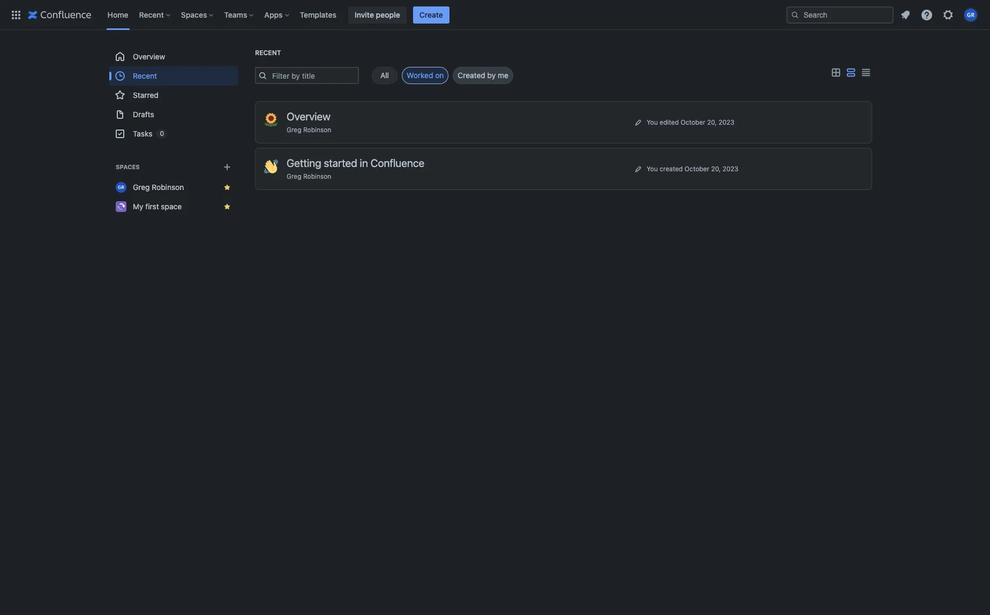 Task type: describe. For each thing, give the bounding box(es) containing it.
2 vertical spatial robinson
[[152, 183, 184, 192]]

space
[[161, 202, 182, 211]]

tasks
[[133, 129, 152, 138]]

getting started in confluence greg robinson
[[287, 157, 424, 181]]

:sunflower: image
[[264, 113, 278, 127]]

created by me button
[[453, 67, 513, 84]]

edited
[[660, 118, 679, 126]]

greg robinson link for started
[[287, 173, 331, 181]]

overview greg robinson
[[287, 110, 331, 134]]

october for overview
[[681, 118, 705, 126]]

apps
[[264, 10, 283, 19]]

2 vertical spatial greg
[[133, 183, 150, 192]]

started
[[324, 157, 357, 169]]

tab list containing all
[[359, 67, 513, 84]]

you for getting started in confluence
[[647, 165, 658, 173]]

home
[[107, 10, 128, 19]]

recent button
[[136, 6, 175, 23]]

greg robinson link for greg
[[287, 126, 331, 134]]

0 horizontal spatial spaces
[[116, 163, 140, 170]]

0
[[160, 130, 164, 138]]

in
[[360, 157, 368, 169]]

templates link
[[297, 6, 340, 23]]

recent link
[[109, 66, 238, 86]]

worked
[[407, 71, 433, 80]]

Filter by title field
[[269, 68, 358, 83]]

all
[[380, 71, 389, 80]]

spaces button
[[178, 6, 218, 23]]

my first space link
[[109, 197, 238, 216]]

confluence
[[371, 157, 424, 169]]

compact list image
[[859, 66, 872, 79]]

me
[[498, 71, 508, 80]]

people
[[376, 10, 400, 19]]

create a space image
[[221, 161, 234, 174]]

Search field
[[787, 6, 894, 23]]

home link
[[104, 6, 132, 23]]

overview for overview
[[133, 52, 165, 61]]

starred
[[133, 91, 159, 100]]

robinson inside the getting started in confluence greg robinson
[[303, 173, 331, 181]]

getting
[[287, 157, 321, 169]]

created
[[458, 71, 485, 80]]

2023 for getting started in confluence
[[723, 165, 739, 173]]

robinson inside the overview greg robinson
[[303, 126, 331, 134]]

overview for overview greg robinson
[[287, 110, 331, 123]]

group containing overview
[[109, 47, 238, 144]]

drafts
[[133, 110, 154, 119]]

appswitcher icon image
[[10, 8, 23, 21]]

notification icon image
[[899, 8, 912, 21]]



Task type: vqa. For each thing, say whether or not it's contained in the screenshot.
Longed for
no



Task type: locate. For each thing, give the bounding box(es) containing it.
1 vertical spatial you
[[647, 165, 658, 173]]

invite
[[355, 10, 374, 19]]

recent inside popup button
[[139, 10, 164, 19]]

october
[[681, 118, 705, 126], [685, 165, 709, 173]]

2 you from the top
[[647, 165, 658, 173]]

confluence image
[[28, 8, 91, 21], [28, 8, 91, 21]]

1 horizontal spatial spaces
[[181, 10, 207, 19]]

templates
[[300, 10, 336, 19]]

overview inside the overview greg robinson
[[287, 110, 331, 123]]

greg robinson link
[[287, 126, 331, 134], [287, 173, 331, 181], [109, 178, 238, 197]]

invite people button
[[348, 6, 407, 23]]

october right edited
[[681, 118, 705, 126]]

banner containing home
[[0, 0, 990, 30]]

teams
[[224, 10, 247, 19]]

october for getting started in confluence
[[685, 165, 709, 173]]

greg robinson link down getting
[[287, 173, 331, 181]]

overview
[[133, 52, 165, 61], [287, 110, 331, 123]]

20, right edited
[[707, 118, 717, 126]]

unstar this space image
[[223, 183, 231, 192], [223, 203, 231, 211]]

robinson up getting
[[303, 126, 331, 134]]

greg
[[287, 126, 301, 134], [287, 173, 301, 181], [133, 183, 150, 192]]

you left created
[[647, 165, 658, 173]]

1 vertical spatial 20,
[[711, 165, 721, 173]]

all button
[[372, 67, 398, 84]]

drafts link
[[109, 105, 238, 124]]

1 unstar this space image from the top
[[223, 183, 231, 192]]

created
[[660, 165, 683, 173]]

unstar this space image inside 'my first space' link
[[223, 203, 231, 211]]

teams button
[[221, 6, 258, 23]]

1 vertical spatial unstar this space image
[[223, 203, 231, 211]]

worked on
[[407, 71, 444, 80]]

create link
[[413, 6, 449, 23]]

spaces down tasks
[[116, 163, 140, 170]]

robinson
[[303, 126, 331, 134], [303, 173, 331, 181], [152, 183, 184, 192]]

apps button
[[261, 6, 293, 23]]

1 vertical spatial robinson
[[303, 173, 331, 181]]

recent
[[139, 10, 164, 19], [255, 49, 281, 57], [133, 71, 157, 80]]

0 vertical spatial robinson
[[303, 126, 331, 134]]

overview link
[[109, 47, 238, 66]]

2 vertical spatial recent
[[133, 71, 157, 80]]

invite people
[[355, 10, 400, 19]]

greg robinson link up space
[[109, 178, 238, 197]]

1 vertical spatial overview
[[287, 110, 331, 123]]

you edited october 20, 2023
[[647, 118, 735, 126]]

0 vertical spatial 2023
[[719, 118, 735, 126]]

group
[[109, 47, 238, 144]]

1 vertical spatial 2023
[[723, 165, 739, 173]]

2023 for overview
[[719, 118, 735, 126]]

1 horizontal spatial overview
[[287, 110, 331, 123]]

settings icon image
[[942, 8, 955, 21]]

0 vertical spatial overview
[[133, 52, 165, 61]]

overview inside overview link
[[133, 52, 165, 61]]

greg right :sunflower: icon
[[287, 126, 301, 134]]

list image
[[844, 66, 857, 79]]

:sunflower: image
[[264, 113, 278, 127]]

greg down getting
[[287, 173, 301, 181]]

on
[[435, 71, 444, 80]]

recent up starred
[[133, 71, 157, 80]]

0 vertical spatial 20,
[[707, 118, 717, 126]]

2023
[[719, 118, 735, 126], [723, 165, 739, 173]]

spaces
[[181, 10, 207, 19], [116, 163, 140, 170]]

20, for overview
[[707, 118, 717, 126]]

my first space
[[133, 202, 182, 211]]

:wave: image
[[264, 160, 278, 174], [264, 160, 278, 174]]

cards image
[[829, 66, 842, 79]]

create
[[419, 10, 443, 19]]

overview up recent link in the top of the page
[[133, 52, 165, 61]]

20, for getting started in confluence
[[711, 165, 721, 173]]

1 vertical spatial october
[[685, 165, 709, 173]]

robinson down getting
[[303, 173, 331, 181]]

banner
[[0, 0, 990, 30]]

starred link
[[109, 86, 238, 105]]

robinson up space
[[152, 183, 184, 192]]

1 you from the top
[[647, 118, 658, 126]]

0 horizontal spatial overview
[[133, 52, 165, 61]]

greg inside the overview greg robinson
[[287, 126, 301, 134]]

0 vertical spatial october
[[681, 118, 705, 126]]

unstar this space image for greg robinson
[[223, 183, 231, 192]]

help icon image
[[921, 8, 933, 21]]

1 vertical spatial recent
[[255, 49, 281, 57]]

october right created
[[685, 165, 709, 173]]

0 vertical spatial greg
[[287, 126, 301, 134]]

global element
[[6, 0, 784, 30]]

tab list
[[359, 67, 513, 84]]

spaces inside spaces popup button
[[181, 10, 207, 19]]

2 unstar this space image from the top
[[223, 203, 231, 211]]

you created october 20, 2023
[[647, 165, 739, 173]]

20, right created
[[711, 165, 721, 173]]

created by me
[[458, 71, 508, 80]]

you left edited
[[647, 118, 658, 126]]

by
[[487, 71, 496, 80]]

greg robinson link up getting
[[287, 126, 331, 134]]

0 vertical spatial recent
[[139, 10, 164, 19]]

recent down apps
[[255, 49, 281, 57]]

unstar this space image for my first space
[[223, 203, 231, 211]]

20,
[[707, 118, 717, 126], [711, 165, 721, 173]]

1 vertical spatial greg
[[287, 173, 301, 181]]

overview right :sunflower: icon
[[287, 110, 331, 123]]

1 vertical spatial spaces
[[116, 163, 140, 170]]

spaces right recent popup button
[[181, 10, 207, 19]]

0 vertical spatial unstar this space image
[[223, 183, 231, 192]]

you
[[647, 118, 658, 126], [647, 165, 658, 173]]

recent right home
[[139, 10, 164, 19]]

my
[[133, 202, 143, 211]]

first
[[145, 202, 159, 211]]

you for overview
[[647, 118, 658, 126]]

greg inside the getting started in confluence greg robinson
[[287, 173, 301, 181]]

worked on button
[[402, 67, 449, 84]]

greg robinson
[[133, 183, 184, 192]]

0 vertical spatial spaces
[[181, 10, 207, 19]]

search image
[[791, 10, 799, 19]]

0 vertical spatial you
[[647, 118, 658, 126]]

greg up the my
[[133, 183, 150, 192]]



